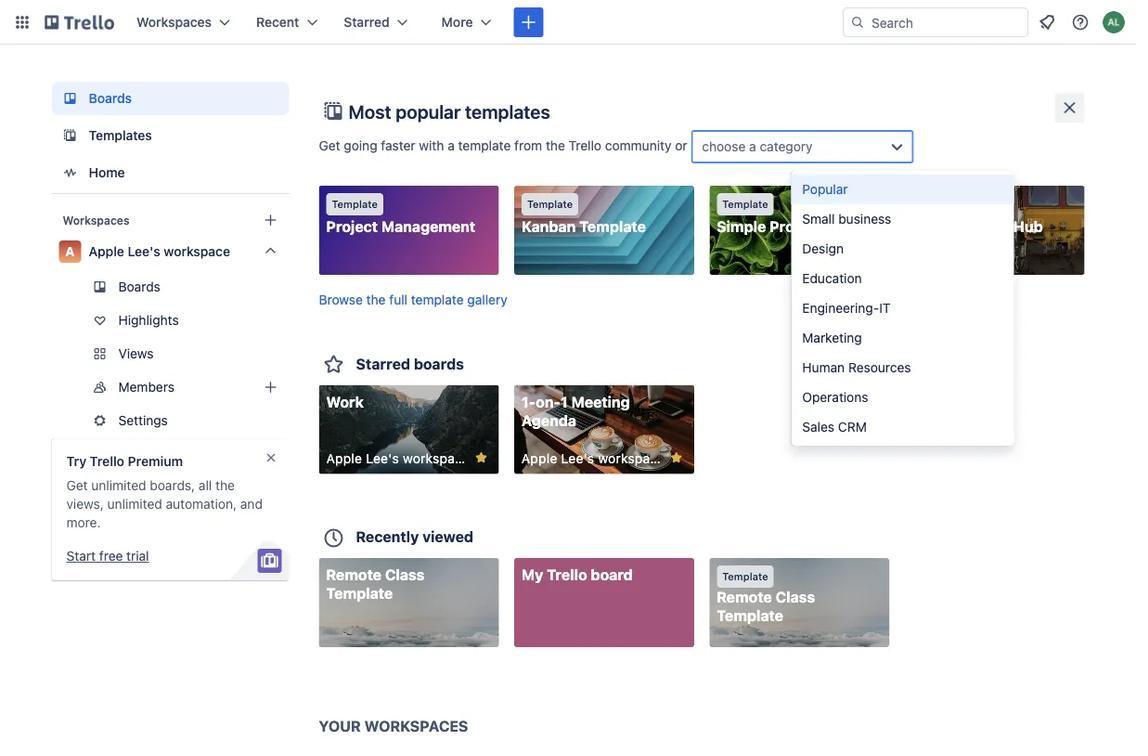 Task type: vqa. For each thing, say whether or not it's contained in the screenshot.
Work Lee's
yes



Task type: locate. For each thing, give the bounding box(es) containing it.
0 horizontal spatial class
[[385, 566, 425, 584]]

board
[[825, 218, 868, 235]]

apple lee's workspace
[[89, 244, 230, 259], [326, 450, 470, 466], [522, 450, 665, 466]]

with
[[419, 138, 444, 153]]

1 vertical spatial the
[[367, 292, 386, 307]]

1 vertical spatial boards link
[[52, 272, 289, 302]]

settings link
[[52, 406, 289, 436]]

agenda
[[522, 411, 577, 429]]

more
[[442, 14, 473, 30]]

get left going
[[319, 138, 340, 153]]

trello inside try trello premium get unlimited boards, all the views, unlimited automation, and more.
[[90, 454, 124, 469]]

starred
[[344, 14, 390, 30], [356, 355, 410, 372]]

workspace up highlights link
[[164, 244, 230, 259]]

remote for template
[[717, 588, 772, 606]]

class inside remote class template
[[385, 566, 425, 584]]

trello right try
[[90, 454, 124, 469]]

2 horizontal spatial apple lee's workspace
[[522, 450, 665, 466]]

get up views,
[[66, 478, 88, 493]]

design
[[803, 241, 844, 256]]

add image
[[260, 376, 282, 398]]

0 vertical spatial get
[[319, 138, 340, 153]]

the inside try trello premium get unlimited boards, all the views, unlimited automation, and more.
[[215, 478, 235, 493]]

1 horizontal spatial lee's
[[366, 450, 399, 466]]

2 vertical spatial trello
[[547, 566, 588, 584]]

a
[[448, 138, 455, 153], [750, 139, 757, 154]]

start
[[66, 548, 96, 564]]

unlimited down boards,
[[107, 496, 162, 512]]

apple right the a
[[89, 244, 124, 259]]

boards link up templates link
[[52, 82, 289, 115]]

it
[[880, 300, 891, 316]]

workspace left click to unstar this board. it will be removed from your starred list. icon
[[598, 450, 665, 466]]

full
[[389, 292, 408, 307]]

project
[[326, 218, 378, 235], [770, 218, 822, 235]]

faster
[[381, 138, 416, 153]]

apple down agenda
[[522, 450, 558, 466]]

browse
[[319, 292, 363, 307]]

1 horizontal spatial apple
[[326, 450, 362, 466]]

2 boards link from the top
[[52, 272, 289, 302]]

lee's up 'recently'
[[366, 450, 399, 466]]

boards link up highlights link
[[52, 272, 289, 302]]

1 vertical spatial class
[[776, 588, 815, 606]]

highlights
[[118, 312, 179, 328]]

1 project from the left
[[326, 218, 378, 235]]

0 horizontal spatial workspace
[[164, 244, 230, 259]]

workspaces
[[137, 14, 212, 30], [63, 214, 130, 227]]

try trello premium get unlimited boards, all the views, unlimited automation, and more.
[[66, 454, 263, 530]]

the
[[546, 138, 565, 153], [367, 292, 386, 307], [215, 478, 235, 493]]

1-on-1 meeting agenda
[[522, 393, 630, 429]]

workspace
[[164, 244, 230, 259], [403, 450, 470, 466], [598, 450, 665, 466]]

get inside try trello premium get unlimited boards, all the views, unlimited automation, and more.
[[66, 478, 88, 493]]

remote inside template remote class template
[[717, 588, 772, 606]]

2 project from the left
[[770, 218, 822, 235]]

1 horizontal spatial apple lee's workspace
[[326, 450, 470, 466]]

settings
[[118, 413, 168, 428]]

2 horizontal spatial workspace
[[598, 450, 665, 466]]

recent
[[256, 14, 299, 30]]

class inside template remote class template
[[776, 588, 815, 606]]

2 horizontal spatial apple
[[522, 450, 558, 466]]

1 vertical spatial remote
[[326, 566, 382, 584]]

remote
[[913, 218, 968, 235], [326, 566, 382, 584], [717, 588, 772, 606]]

template project management
[[326, 198, 476, 235]]

human resources
[[803, 360, 912, 375]]

0 horizontal spatial apple lee's workspace
[[89, 244, 230, 259]]

0 notifications image
[[1036, 11, 1059, 33]]

boards up templates
[[89, 91, 132, 106]]

get
[[319, 138, 340, 153], [66, 478, 88, 493]]

2 vertical spatial the
[[215, 478, 235, 493]]

1 horizontal spatial get
[[319, 138, 340, 153]]

1 vertical spatial workspaces
[[63, 214, 130, 227]]

recently
[[356, 528, 419, 546]]

2 horizontal spatial the
[[546, 138, 565, 153]]

remote for hub
[[913, 218, 968, 235]]

apple lee's workspace down work
[[326, 450, 470, 466]]

0 horizontal spatial the
[[215, 478, 235, 493]]

template
[[458, 138, 511, 153], [411, 292, 464, 307]]

premium
[[128, 454, 183, 469]]

remote inside template remote team hub
[[913, 218, 968, 235]]

1 vertical spatial get
[[66, 478, 88, 493]]

trello left community
[[569, 138, 602, 153]]

apple lee's workspace for 1-on-1 meeting agenda
[[522, 450, 665, 466]]

0 horizontal spatial workspaces
[[63, 214, 130, 227]]

the right all
[[215, 478, 235, 493]]

my trello board link
[[514, 558, 694, 647]]

lee's
[[128, 244, 160, 259], [366, 450, 399, 466], [562, 450, 595, 466]]

0 vertical spatial boards link
[[52, 82, 289, 115]]

gallery
[[467, 292, 508, 307]]

apple lee's workspace up highlights
[[89, 244, 230, 259]]

a right choose
[[750, 139, 757, 154]]

most popular templates
[[349, 100, 550, 122]]

lee's up highlights
[[128, 244, 160, 259]]

1 vertical spatial boards
[[118, 279, 161, 294]]

0 vertical spatial remote
[[913, 218, 968, 235]]

project inside template project management
[[326, 218, 378, 235]]

hub
[[1014, 218, 1044, 235]]

apple for 1-on-1 meeting agenda
[[522, 450, 558, 466]]

1 vertical spatial unlimited
[[107, 496, 162, 512]]

Search field
[[866, 8, 1028, 36]]

1 vertical spatial starred
[[356, 355, 410, 372]]

1 horizontal spatial remote
[[717, 588, 772, 606]]

1 horizontal spatial project
[[770, 218, 822, 235]]

2 vertical spatial remote
[[717, 588, 772, 606]]

human
[[803, 360, 845, 375]]

click to unstar this board. it will be removed from your starred list. image
[[473, 449, 490, 466]]

boards up highlights
[[118, 279, 161, 294]]

1 horizontal spatial class
[[776, 588, 815, 606]]

category
[[760, 139, 813, 154]]

template inside template simple project board
[[723, 198, 769, 210]]

highlights link
[[52, 306, 289, 335]]

1 horizontal spatial the
[[367, 292, 386, 307]]

apple down work
[[326, 450, 362, 466]]

trello
[[569, 138, 602, 153], [90, 454, 124, 469], [547, 566, 588, 584]]

unlimited up views,
[[91, 478, 146, 493]]

the for try trello premium get unlimited boards, all the views, unlimited automation, and more.
[[215, 478, 235, 493]]

apple lee's workspace for work
[[326, 450, 470, 466]]

sales crm
[[803, 419, 867, 435]]

lee's down 1-on-1 meeting agenda
[[562, 450, 595, 466]]

starred inside dropdown button
[[344, 14, 390, 30]]

0 vertical spatial class
[[385, 566, 425, 584]]

0 vertical spatial workspaces
[[137, 14, 212, 30]]

2 horizontal spatial lee's
[[562, 450, 595, 466]]

trello for my trello board
[[547, 566, 588, 584]]

lee's for 1-on-1 meeting agenda
[[562, 450, 595, 466]]

1 vertical spatial trello
[[90, 454, 124, 469]]

board image
[[59, 87, 81, 110]]

members
[[118, 379, 175, 395]]

0 horizontal spatial lee's
[[128, 244, 160, 259]]

starred right the recent popup button
[[344, 14, 390, 30]]

search image
[[851, 15, 866, 30]]

1
[[561, 393, 568, 410]]

0 vertical spatial starred
[[344, 14, 390, 30]]

small business
[[803, 211, 892, 227]]

education
[[803, 271, 862, 286]]

engineering-it
[[803, 300, 891, 316]]

lee's for work
[[366, 450, 399, 466]]

community
[[605, 138, 672, 153]]

remote inside remote class template
[[326, 566, 382, 584]]

project up browse
[[326, 218, 378, 235]]

0 horizontal spatial get
[[66, 478, 88, 493]]

workspace left click to unstar this board. it will be removed from your starred list. image
[[403, 450, 470, 466]]

viewed
[[423, 528, 474, 546]]

unlimited
[[91, 478, 146, 493], [107, 496, 162, 512]]

1 horizontal spatial workspace
[[403, 450, 470, 466]]

0 horizontal spatial remote
[[326, 566, 382, 584]]

workspaces button
[[125, 7, 241, 37]]

workspace for 1-on-1 meeting agenda
[[598, 450, 665, 466]]

boards link
[[52, 82, 289, 115], [52, 272, 289, 302]]

project up design
[[770, 218, 822, 235]]

create a workspace image
[[260, 209, 282, 231]]

the right from
[[546, 138, 565, 153]]

apple lee's workspace down 1-on-1 meeting agenda
[[522, 450, 665, 466]]

home
[[89, 165, 125, 180]]

boards
[[414, 355, 464, 372]]

trello right the my
[[547, 566, 588, 584]]

views
[[118, 346, 154, 361]]

start free trial button
[[66, 547, 149, 566]]

starred for starred
[[344, 14, 390, 30]]

1 vertical spatial template
[[411, 292, 464, 307]]

0 vertical spatial the
[[546, 138, 565, 153]]

apple
[[89, 244, 124, 259], [326, 450, 362, 466], [522, 450, 558, 466]]

2 horizontal spatial remote
[[913, 218, 968, 235]]

the left "full"
[[367, 292, 386, 307]]

starred up work
[[356, 355, 410, 372]]

starred for starred boards
[[356, 355, 410, 372]]

1 horizontal spatial workspaces
[[137, 14, 212, 30]]

templates
[[89, 128, 152, 143]]

template right "full"
[[411, 292, 464, 307]]

sales
[[803, 419, 835, 435]]

a right with
[[448, 138, 455, 153]]

template down templates
[[458, 138, 511, 153]]

0 horizontal spatial project
[[326, 218, 378, 235]]

get going faster with a template from the trello community or
[[319, 138, 691, 153]]



Task type: describe. For each thing, give the bounding box(es) containing it.
choose a category
[[702, 139, 813, 154]]

browse the full template gallery
[[319, 292, 508, 307]]

more.
[[66, 515, 101, 530]]

template simple project board
[[717, 198, 868, 235]]

1-
[[522, 393, 536, 410]]

the for get going faster with a template from the trello community or
[[546, 138, 565, 153]]

recent button
[[245, 7, 329, 37]]

1 horizontal spatial a
[[750, 139, 757, 154]]

home image
[[59, 162, 81, 184]]

template remote class template
[[717, 571, 815, 625]]

0 vertical spatial boards
[[89, 91, 132, 106]]

from
[[515, 138, 542, 153]]

0 horizontal spatial a
[[448, 138, 455, 153]]

apple lee (applelee29) image
[[1103, 11, 1126, 33]]

on-
[[536, 393, 561, 410]]

members link
[[52, 372, 289, 402]]

more button
[[431, 7, 503, 37]]

remote class template link
[[319, 558, 499, 647]]

work
[[326, 393, 364, 410]]

template inside template project management
[[332, 198, 378, 210]]

remote class template
[[326, 566, 425, 602]]

choose
[[702, 139, 746, 154]]

workspace for work
[[403, 450, 470, 466]]

marketing
[[803, 330, 862, 345]]

and
[[240, 496, 263, 512]]

or
[[675, 138, 688, 153]]

apple for work
[[326, 450, 362, 466]]

going
[[344, 138, 378, 153]]

templates link
[[52, 119, 289, 152]]

back to home image
[[45, 7, 114, 37]]

template remote team hub
[[913, 198, 1044, 235]]

small
[[803, 211, 835, 227]]

kanban
[[522, 218, 576, 235]]

my trello board
[[522, 566, 633, 584]]

open information menu image
[[1072, 13, 1090, 32]]

simple
[[717, 218, 766, 235]]

business
[[839, 211, 892, 227]]

views,
[[66, 496, 104, 512]]

recently viewed
[[356, 528, 474, 546]]

trial
[[126, 548, 149, 564]]

free
[[99, 548, 123, 564]]

browse the full template gallery link
[[319, 292, 508, 307]]

template inside remote class template
[[326, 585, 393, 602]]

most
[[349, 100, 392, 122]]

template kanban template
[[522, 198, 646, 235]]

template board image
[[59, 124, 81, 147]]

starred button
[[333, 7, 419, 37]]

create board or workspace image
[[520, 13, 538, 32]]

your
[[319, 717, 361, 735]]

0 vertical spatial unlimited
[[91, 478, 146, 493]]

your workspaces
[[319, 717, 469, 735]]

popular
[[803, 182, 848, 197]]

0 vertical spatial trello
[[569, 138, 602, 153]]

boards,
[[150, 478, 195, 493]]

my
[[522, 566, 544, 584]]

team
[[971, 218, 1010, 235]]

views link
[[52, 339, 289, 369]]

popular
[[396, 100, 461, 122]]

click to unstar this board. it will be removed from your starred list. image
[[668, 449, 685, 466]]

all
[[199, 478, 212, 493]]

0 vertical spatial template
[[458, 138, 511, 153]]

crm
[[838, 419, 867, 435]]

management
[[382, 218, 476, 235]]

engineering-
[[803, 300, 880, 316]]

a
[[65, 244, 75, 259]]

start free trial
[[66, 548, 149, 564]]

trello for try trello premium get unlimited boards, all the views, unlimited automation, and more.
[[90, 454, 124, 469]]

board
[[591, 566, 633, 584]]

template inside template remote team hub
[[918, 198, 964, 210]]

1 boards link from the top
[[52, 82, 289, 115]]

operations
[[803, 390, 869, 405]]

meeting
[[572, 393, 630, 410]]

starred boards
[[356, 355, 464, 372]]

project inside template simple project board
[[770, 218, 822, 235]]

resources
[[849, 360, 912, 375]]

primary element
[[0, 0, 1137, 45]]

try
[[66, 454, 87, 469]]

workspaces
[[365, 717, 469, 735]]

0 horizontal spatial apple
[[89, 244, 124, 259]]

templates
[[465, 100, 550, 122]]

automation,
[[166, 496, 237, 512]]

home link
[[52, 156, 289, 189]]

workspaces inside popup button
[[137, 14, 212, 30]]



